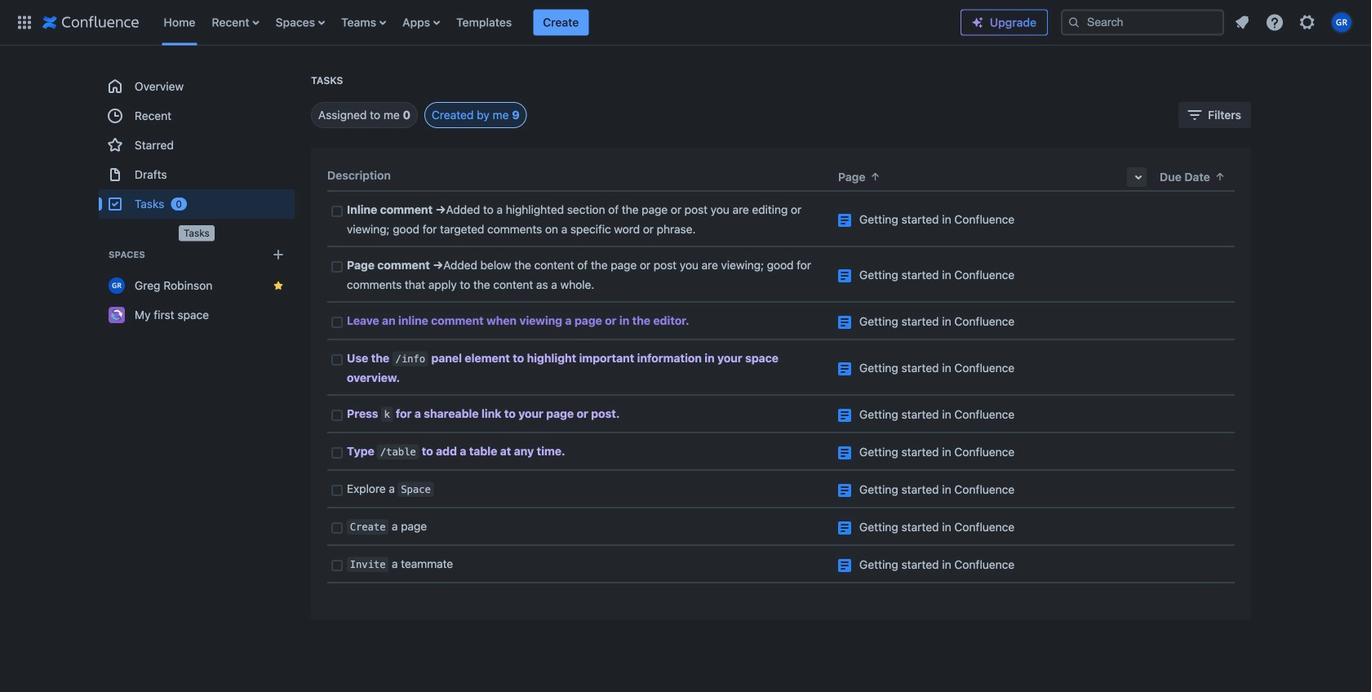 Task type: locate. For each thing, give the bounding box(es) containing it.
search image
[[1068, 16, 1081, 29]]

1 horizontal spatial list
[[1228, 8, 1362, 37]]

6 page title icon image from the top
[[838, 447, 852, 460]]

list item
[[533, 9, 589, 36]]

unstar this space image
[[272, 279, 285, 292]]

page title icon image
[[838, 214, 852, 227], [838, 269, 852, 282], [838, 316, 852, 329], [838, 363, 852, 376], [838, 409, 852, 422], [838, 447, 852, 460], [838, 484, 852, 497], [838, 522, 852, 535], [838, 559, 852, 572]]

5 page title icon image from the top
[[838, 409, 852, 422]]

confluence image
[[42, 13, 139, 32], [42, 13, 139, 32]]

8 page title icon image from the top
[[838, 522, 852, 535]]

4 page title icon image from the top
[[838, 363, 852, 376]]

appswitcher icon image
[[15, 13, 34, 32]]

9 page title icon image from the top
[[838, 559, 852, 572]]

1 page title icon image from the top
[[838, 214, 852, 227]]

banner
[[0, 0, 1372, 46]]

list
[[156, 0, 961, 45], [1228, 8, 1362, 37]]

group
[[99, 72, 295, 219]]

global element
[[10, 0, 961, 45]]

tab list
[[291, 102, 527, 128]]

0 horizontal spatial list
[[156, 0, 961, 45]]

7 page title icon image from the top
[[838, 484, 852, 497]]

premium image
[[972, 16, 985, 29]]

None search field
[[1061, 9, 1225, 36]]



Task type: vqa. For each thing, say whether or not it's contained in the screenshot.
Settings Icon
yes



Task type: describe. For each thing, give the bounding box(es) containing it.
3 page title icon image from the top
[[838, 316, 852, 329]]

create a space image
[[269, 245, 288, 265]]

list for appswitcher icon
[[156, 0, 961, 45]]

list for the premium image
[[1228, 8, 1362, 37]]

notification icon image
[[1233, 13, 1252, 32]]

ascending sorting icon date image
[[1214, 170, 1227, 183]]

ascending sorting icon page image
[[869, 170, 882, 183]]

Search field
[[1061, 9, 1225, 36]]

settings icon image
[[1298, 13, 1318, 32]]

help icon image
[[1265, 13, 1285, 32]]

list item inside list
[[533, 9, 589, 36]]

2 page title icon image from the top
[[838, 269, 852, 282]]



